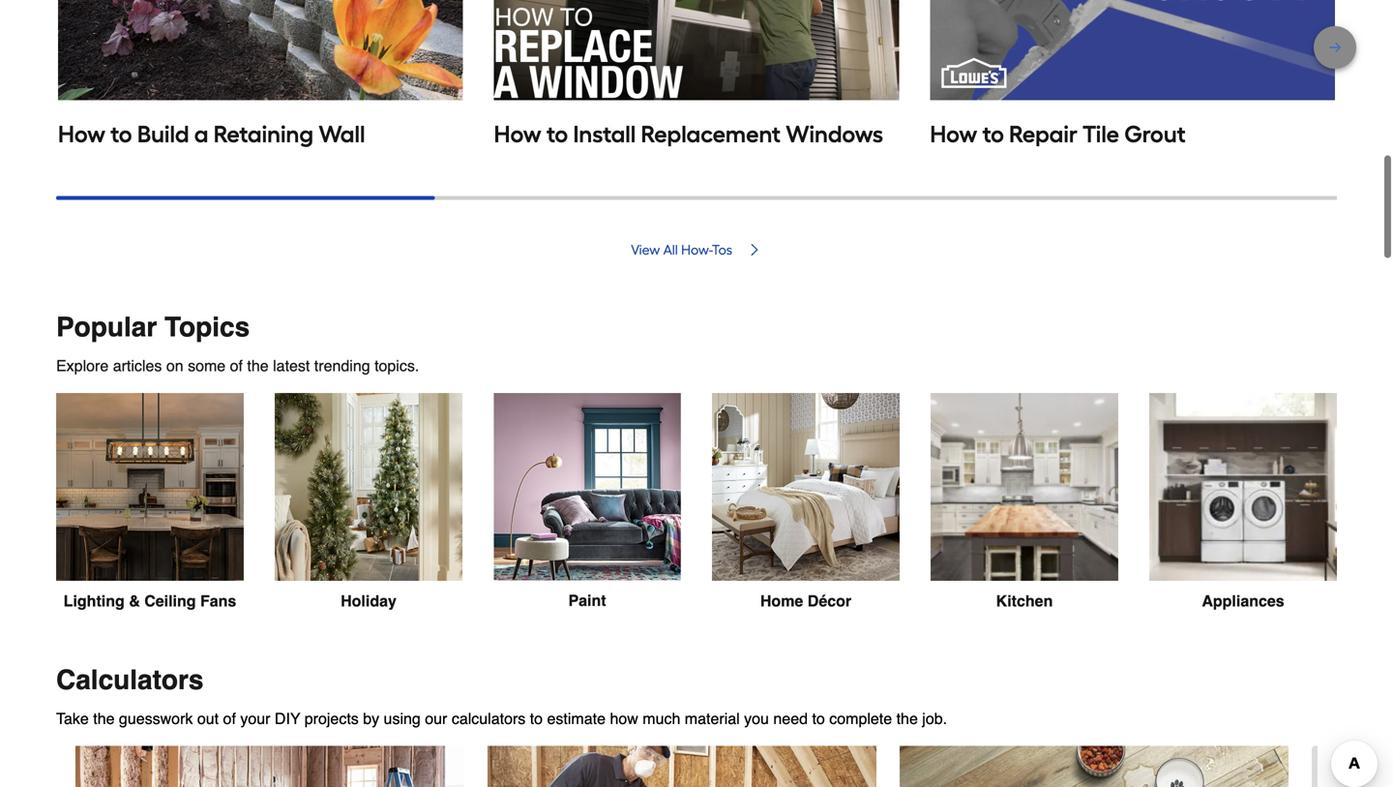 Task type: describe. For each thing, give the bounding box(es) containing it.
to left estimate
[[530, 710, 543, 728]]

some
[[188, 357, 226, 375]]

out
[[197, 710, 219, 728]]

view all how-tos
[[631, 242, 733, 258]]

trending
[[314, 357, 370, 375]]

how to build a retaining wall
[[58, 120, 365, 148]]

1 horizontal spatial the
[[247, 357, 269, 375]]

a white kitchen, stainless steel appliances, butcher block center island and dark wood flooring. image
[[931, 393, 1119, 581]]

you
[[745, 710, 770, 728]]

on
[[166, 357, 184, 375]]

wall
[[319, 120, 365, 148]]

0 horizontal spatial the
[[93, 710, 115, 728]]

job.
[[923, 710, 948, 728]]

windows
[[786, 120, 884, 148]]

2 horizontal spatial the
[[897, 710, 919, 728]]

retaining
[[214, 120, 314, 148]]

your
[[240, 710, 271, 728]]

latest
[[273, 357, 310, 375]]

to right need
[[813, 710, 826, 728]]

our
[[425, 710, 448, 728]]

a man using a machine to add blown-in insulation between the joists in an attic. image
[[488, 746, 877, 787]]

take the guesswork out of your diy projects by using our calculators to estimate how much material you need to complete the job.
[[56, 710, 948, 728]]

lighting
[[64, 592, 125, 610]]

appliances link
[[1150, 393, 1338, 610]]

explore
[[56, 357, 109, 375]]

&
[[129, 592, 140, 610]]

guesswork
[[119, 710, 193, 728]]

a man wearing work gloves finishing the edge of a concrete slab. image
[[1313, 746, 1394, 787]]

using
[[384, 710, 421, 728]]

explore articles on some of the latest trending topics.
[[56, 357, 419, 375]]

fans
[[200, 592, 237, 610]]

a living room with a violet accent wall, a window with blue casing and a gray sofa. image
[[494, 393, 682, 581]]

how to repair tile grout
[[931, 120, 1187, 148]]

a dog on a wood-look vinyl plank floor next to a food dish, a bowl with spilled water and a toy. image
[[900, 746, 1289, 787]]

a man installing faced insulation between the wall studs of a building. image
[[76, 746, 465, 787]]

topics.
[[375, 357, 419, 375]]

appliances
[[1203, 592, 1285, 610]]

lighting & ceiling fans link
[[56, 393, 244, 610]]

lighting & ceiling fans
[[64, 592, 237, 610]]

how to repair tile grout link
[[931, 0, 1336, 150]]

to for repair
[[983, 120, 1005, 148]]

chevron right image
[[747, 242, 763, 258]]

estimate
[[547, 710, 606, 728]]

décor
[[808, 592, 852, 610]]

of for popular topics
[[230, 357, 243, 375]]

of for calculators
[[223, 710, 236, 728]]

to for install
[[547, 120, 568, 148]]

calculators
[[452, 710, 526, 728]]

tile
[[1083, 120, 1120, 148]]

how to install replacement windows link
[[494, 0, 900, 150]]



Task type: locate. For each thing, give the bounding box(es) containing it.
how to install replacement windows
[[494, 120, 884, 148]]

need
[[774, 710, 808, 728]]

how left install
[[494, 120, 542, 148]]

2 horizontal spatial how
[[931, 120, 978, 148]]

of
[[230, 357, 243, 375], [223, 710, 236, 728]]

popular
[[56, 312, 157, 343]]

how
[[610, 710, 639, 728]]

view all how-tos link
[[56, 242, 1338, 258]]

1 vertical spatial of
[[223, 710, 236, 728]]

how for how to build a retaining wall
[[58, 120, 106, 148]]

ceiling
[[144, 592, 196, 610]]

to left install
[[547, 120, 568, 148]]

how inside 'how to build a retaining wall' link
[[58, 120, 106, 148]]

to left build at the left
[[111, 120, 132, 148]]

the right take
[[93, 710, 115, 728]]

to left repair
[[983, 120, 1005, 148]]

all
[[664, 242, 678, 258]]

of right out
[[223, 710, 236, 728]]

0 horizontal spatial how
[[58, 120, 106, 148]]

to for build
[[111, 120, 132, 148]]

home
[[761, 592, 804, 610]]

how for how to repair tile grout
[[931, 120, 978, 148]]

by
[[363, 710, 380, 728]]

material
[[685, 710, 740, 728]]

home décor
[[761, 592, 852, 610]]

how to build a retaining wall link
[[58, 0, 463, 150]]

build
[[137, 120, 189, 148]]

2 how from the left
[[494, 120, 542, 148]]

the left latest
[[247, 357, 269, 375]]

home décor link
[[712, 393, 900, 610]]

take
[[56, 710, 89, 728]]

repair
[[1010, 120, 1078, 148]]

view
[[631, 242, 660, 258]]

how left repair
[[931, 120, 978, 148]]

the left job. at the right
[[897, 710, 919, 728]]

the
[[247, 357, 269, 375], [93, 710, 115, 728], [897, 710, 919, 728]]

0 vertical spatial of
[[230, 357, 243, 375]]

3 how from the left
[[931, 120, 978, 148]]

kitchen
[[997, 592, 1054, 610]]

tos
[[712, 242, 733, 258]]

much
[[643, 710, 681, 728]]

complete
[[830, 710, 893, 728]]

topics
[[165, 312, 250, 343]]

paint link
[[494, 393, 682, 610]]

kitchen link
[[931, 393, 1119, 610]]

how for how to install replacement windows
[[494, 120, 542, 148]]

grout
[[1125, 120, 1187, 148]]

a living room and sunroom decorated with lighted christmas trees, a wreath and garland. image
[[275, 393, 463, 581]]

how inside how to repair tile grout link
[[931, 120, 978, 148]]

articles
[[113, 357, 162, 375]]

install
[[574, 120, 636, 148]]

projects
[[305, 710, 359, 728]]

how-
[[682, 242, 712, 258]]

how inside how to install replacement windows link
[[494, 120, 542, 148]]

1 how from the left
[[58, 120, 106, 148]]

calculators
[[56, 665, 204, 696]]

holiday link
[[275, 393, 463, 610]]

diy
[[275, 710, 301, 728]]

a
[[194, 120, 209, 148]]

popular topics
[[56, 312, 250, 343]]

1 horizontal spatial how
[[494, 120, 542, 148]]

of right some
[[230, 357, 243, 375]]

replacement
[[641, 120, 781, 148]]

how
[[58, 120, 106, 148], [494, 120, 542, 148], [931, 120, 978, 148]]

how left build at the left
[[58, 120, 106, 148]]

white side-by-side washer and dryer set between brown cabinets in a laundry room with a window. image
[[1150, 393, 1338, 581]]

a farmhouse-style hanging light with five lighted bulbs over a kitchen island. image
[[56, 393, 244, 581]]

to
[[111, 120, 132, 148], [547, 120, 568, 148], [983, 120, 1005, 148], [530, 710, 543, 728], [813, 710, 826, 728]]

paint
[[569, 592, 607, 610]]

a bedroom with brown wood paneling, a white dresser and a bed with beige and brown blankets. image
[[712, 393, 900, 581]]

holiday
[[341, 592, 397, 610]]



Task type: vqa. For each thing, say whether or not it's contained in the screenshot.
KITCHEN link
yes



